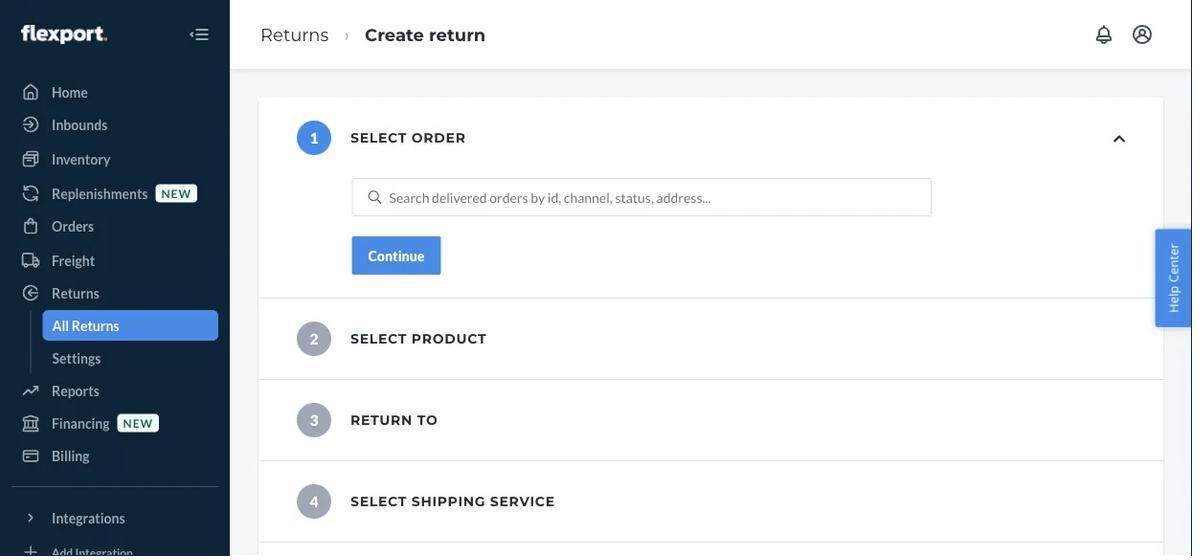 Task type: locate. For each thing, give the bounding box(es) containing it.
open notifications image
[[1093, 23, 1116, 46]]

inventory
[[52, 151, 111, 167]]

product
[[412, 331, 487, 347]]

select right 4
[[351, 494, 407, 510]]

orders
[[490, 189, 528, 205]]

delivered
[[432, 189, 487, 205]]

all returns
[[52, 318, 119, 334]]

1 vertical spatial returns
[[52, 285, 99, 301]]

1 vertical spatial select
[[351, 331, 407, 347]]

orders
[[52, 218, 94, 234]]

breadcrumbs navigation
[[245, 7, 501, 62]]

create return link
[[365, 24, 486, 45]]

select
[[351, 130, 407, 146], [351, 331, 407, 347], [351, 494, 407, 510]]

1 vertical spatial new
[[123, 416, 153, 430]]

shipping
[[412, 494, 486, 510]]

2 vertical spatial returns
[[72, 318, 119, 334]]

inbounds
[[52, 116, 108, 133]]

new for replenishments
[[161, 186, 192, 200]]

new
[[161, 186, 192, 200], [123, 416, 153, 430]]

4
[[310, 493, 319, 511]]

1 horizontal spatial returns link
[[261, 24, 329, 45]]

returns right close navigation 'image'
[[261, 24, 329, 45]]

0 vertical spatial returns
[[261, 24, 329, 45]]

select shipping service
[[351, 494, 556, 510]]

all returns link
[[43, 310, 218, 341]]

settings link
[[43, 343, 218, 374]]

search image
[[368, 191, 382, 204]]

status,
[[615, 189, 654, 205]]

all
[[52, 318, 69, 334]]

search delivered orders by id, channel, status, address...
[[390, 189, 711, 205]]

continue
[[368, 248, 425, 264]]

0 vertical spatial new
[[161, 186, 192, 200]]

1 horizontal spatial new
[[161, 186, 192, 200]]

1 select from the top
[[351, 130, 407, 146]]

new down reports link at the left bottom
[[123, 416, 153, 430]]

returns link down freight link
[[11, 278, 218, 308]]

returns link
[[261, 24, 329, 45], [11, 278, 218, 308]]

inbounds link
[[11, 109, 218, 140]]

create
[[365, 24, 424, 45]]

channel,
[[564, 189, 613, 205]]

home
[[52, 84, 88, 100]]

help center
[[1165, 243, 1183, 313]]

3
[[310, 411, 319, 430]]

new up 'orders' link
[[161, 186, 192, 200]]

3 select from the top
[[351, 494, 407, 510]]

integrations button
[[11, 503, 218, 534]]

2 vertical spatial select
[[351, 494, 407, 510]]

returns link right close navigation 'image'
[[261, 24, 329, 45]]

0 horizontal spatial new
[[123, 416, 153, 430]]

return to
[[351, 412, 438, 429]]

billing
[[52, 448, 90, 464]]

returns
[[261, 24, 329, 45], [52, 285, 99, 301], [72, 318, 119, 334]]

help center button
[[1156, 229, 1193, 327]]

replenishments
[[52, 185, 148, 202]]

select up search "icon"
[[351, 130, 407, 146]]

select right 2
[[351, 331, 407, 347]]

returns down freight
[[52, 285, 99, 301]]

select order
[[351, 130, 466, 146]]

id,
[[548, 189, 562, 205]]

0 horizontal spatial returns link
[[11, 278, 218, 308]]

2 select from the top
[[351, 331, 407, 347]]

0 vertical spatial select
[[351, 130, 407, 146]]

returns right all in the left of the page
[[72, 318, 119, 334]]

search
[[390, 189, 430, 205]]

select for 2
[[351, 331, 407, 347]]



Task type: describe. For each thing, give the bounding box(es) containing it.
return
[[429, 24, 486, 45]]

select product
[[351, 331, 487, 347]]

address...
[[657, 189, 711, 205]]

to
[[417, 412, 438, 429]]

continue button
[[352, 237, 441, 275]]

home link
[[11, 77, 218, 107]]

returns inside breadcrumbs navigation
[[261, 24, 329, 45]]

freight
[[52, 252, 95, 269]]

new for financing
[[123, 416, 153, 430]]

reports
[[52, 383, 99, 399]]

service
[[490, 494, 556, 510]]

order
[[412, 130, 466, 146]]

financing
[[52, 415, 110, 432]]

center
[[1165, 243, 1183, 283]]

1 vertical spatial returns link
[[11, 278, 218, 308]]

reports link
[[11, 376, 218, 406]]

return
[[351, 412, 413, 429]]

orders link
[[11, 211, 218, 241]]

help
[[1165, 286, 1183, 313]]

create return
[[365, 24, 486, 45]]

chevron up image
[[1114, 132, 1126, 146]]

billing link
[[11, 441, 218, 471]]

settings
[[52, 350, 101, 366]]

2
[[310, 330, 319, 348]]

select for 4
[[351, 494, 407, 510]]

select for 1
[[351, 130, 407, 146]]

integrations
[[52, 510, 125, 526]]

1
[[310, 129, 319, 147]]

inventory link
[[11, 144, 218, 174]]

open account menu image
[[1131, 23, 1154, 46]]

flexport logo image
[[21, 25, 107, 44]]

freight link
[[11, 245, 218, 276]]

0 vertical spatial returns link
[[261, 24, 329, 45]]

by
[[531, 189, 545, 205]]

close navigation image
[[188, 23, 211, 46]]



Task type: vqa. For each thing, say whether or not it's contained in the screenshot.
1 (702) 123-4567 phone field
no



